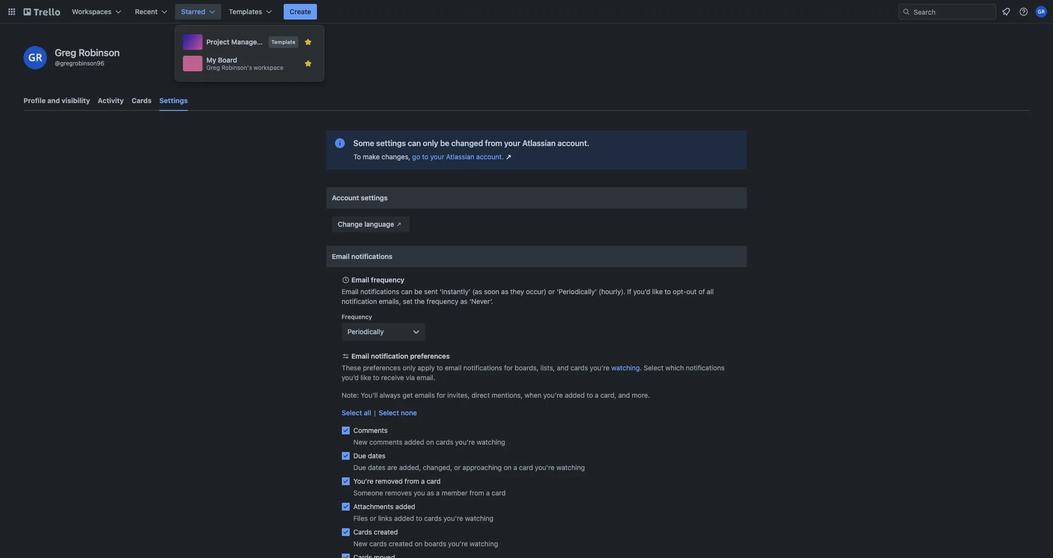 Task type: describe. For each thing, give the bounding box(es) containing it.
board
[[218, 56, 237, 64]]

from for member
[[470, 489, 484, 498]]

email notification preferences
[[352, 352, 450, 361]]

periodically
[[348, 328, 384, 336]]

direct
[[472, 392, 490, 400]]

if
[[628, 288, 632, 296]]

robinson's
[[222, 64, 252, 71]]

1 vertical spatial on
[[504, 464, 512, 472]]

watching link
[[612, 364, 640, 372]]

1 horizontal spatial select
[[379, 409, 399, 417]]

some
[[354, 139, 374, 148]]

receive
[[381, 374, 404, 382]]

cards up boards
[[424, 515, 442, 523]]

template
[[271, 39, 296, 45]]

to make changes,
[[354, 153, 412, 161]]

sent
[[424, 288, 438, 296]]

added right links
[[394, 515, 414, 523]]

|
[[374, 409, 376, 417]]

2 vertical spatial or
[[370, 515, 376, 523]]

none
[[401, 409, 417, 417]]

.
[[640, 364, 642, 372]]

workspaces
[[72, 7, 112, 16]]

1 vertical spatial all
[[364, 409, 371, 417]]

settings for some
[[376, 139, 406, 148]]

someone
[[354, 489, 383, 498]]

account
[[332, 194, 359, 202]]

recent button
[[129, 4, 173, 20]]

notifications inside email notifications can be sent 'instantly' (as soon as they occur) or 'periodically' (hourly). if you'd like to opt-out of all notification emails, set the frequency as 'never'.
[[361, 288, 399, 296]]

cards created
[[354, 529, 398, 537]]

workspaces button
[[66, 4, 127, 20]]

templates
[[229, 7, 262, 16]]

1 vertical spatial only
[[403, 364, 416, 372]]

1 horizontal spatial your
[[504, 139, 521, 148]]

my board greg robinson's workspace
[[207, 56, 284, 71]]

cards up changed,
[[436, 438, 454, 447]]

due for due dates
[[354, 452, 366, 461]]

always
[[380, 392, 401, 400]]

profile and visibility link
[[23, 92, 90, 110]]

email notifications can be sent 'instantly' (as soon as they occur) or 'periodically' (hourly). if you'd like to opt-out of all notification emails, set the frequency as 'never'.
[[342, 288, 714, 306]]

greg robinson (gregrobinson96) image
[[23, 46, 47, 69]]

email frequency
[[352, 276, 405, 284]]

select inside . select which notifications you'd like to receive via email.
[[644, 364, 664, 372]]

greg inside "my board greg robinson's workspace"
[[207, 64, 220, 71]]

@
[[55, 60, 60, 67]]

0 horizontal spatial select
[[342, 409, 362, 417]]

note: you'll always get emails for invites, direct mentions, when you're added to a card, and more.
[[342, 392, 650, 400]]

greg robinson (gregrobinson96) image
[[1036, 6, 1048, 18]]

select none button
[[379, 409, 417, 418]]

switch to… image
[[7, 7, 17, 17]]

soon
[[484, 288, 500, 296]]

0 vertical spatial be
[[440, 139, 450, 148]]

1 starred icon image from the top
[[304, 38, 312, 46]]

2 starred icon image from the top
[[304, 60, 312, 68]]

0 vertical spatial created
[[374, 529, 398, 537]]

dates for due dates are added, changed, or approaching on a card you're watching
[[368, 464, 386, 472]]

greg robinson @ gregrobinson96
[[55, 47, 120, 67]]

member
[[442, 489, 468, 498]]

select all | select none
[[342, 409, 417, 417]]

email for email frequency
[[352, 276, 369, 284]]

on for boards
[[415, 540, 423, 549]]

mentions,
[[492, 392, 523, 400]]

due for due dates are added, changed, or approaching on a card you're watching
[[354, 464, 366, 472]]

open information menu image
[[1019, 7, 1029, 17]]

to
[[354, 153, 361, 161]]

create button
[[284, 4, 317, 20]]

notifications up email frequency
[[352, 253, 393, 261]]

starred button
[[175, 4, 221, 20]]

'periodically'
[[557, 288, 597, 296]]

settings for account
[[361, 194, 388, 202]]

emails
[[415, 392, 435, 400]]

starred
[[181, 7, 205, 16]]

(as
[[473, 288, 482, 296]]

email.
[[417, 374, 436, 382]]

links
[[378, 515, 393, 523]]

cards link
[[132, 92, 152, 110]]

added,
[[399, 464, 421, 472]]

cards down cards created
[[370, 540, 387, 549]]

0 vertical spatial card
[[519, 464, 533, 472]]

of
[[699, 288, 705, 296]]

opt-
[[673, 288, 687, 296]]

language
[[365, 220, 394, 229]]

email notifications
[[332, 253, 393, 261]]

activity link
[[98, 92, 124, 110]]

0 notifications image
[[1001, 6, 1013, 18]]

notifications inside . select which notifications you'd like to receive via email.
[[686, 364, 725, 372]]

attachments
[[354, 503, 394, 511]]

due dates are added, changed, or approaching on a card you're watching
[[354, 464, 585, 472]]

via
[[406, 374, 415, 382]]

atlassian inside "go to your atlassian account." link
[[446, 153, 475, 161]]

0 horizontal spatial frequency
[[371, 276, 405, 284]]

a right approaching
[[514, 464, 517, 472]]

these preferences only apply to email notifications for boards, lists, and cards you're watching
[[342, 364, 640, 372]]

can for notifications
[[401, 288, 413, 296]]

are
[[388, 464, 397, 472]]

0 vertical spatial atlassian
[[523, 139, 556, 148]]

workspace
[[254, 64, 284, 71]]

you'd inside . select which notifications you'd like to receive via email.
[[342, 374, 359, 382]]

apply
[[418, 364, 435, 372]]

project management template
[[207, 38, 296, 46]]

sm image
[[394, 220, 404, 230]]

go
[[412, 153, 420, 161]]

added up 'added,'
[[405, 438, 424, 447]]

Search field
[[911, 4, 996, 19]]

'never'.
[[470, 298, 493, 306]]

change
[[338, 220, 363, 229]]

recent
[[135, 7, 158, 16]]

card,
[[601, 392, 617, 400]]

to left card, at the bottom
[[587, 392, 593, 400]]

cards for cards
[[132, 96, 152, 105]]

2 vertical spatial as
[[427, 489, 434, 498]]

set
[[403, 298, 413, 306]]

to inside email notifications can be sent 'instantly' (as soon as they occur) or 'periodically' (hourly). if you'd like to opt-out of all notification emails, set the frequency as 'never'.
[[665, 288, 671, 296]]

comments
[[354, 427, 388, 435]]

the
[[415, 298, 425, 306]]

frequency
[[342, 314, 372, 321]]

changed,
[[423, 464, 452, 472]]

some settings can only be changed from your atlassian account.
[[354, 139, 590, 148]]

boards,
[[515, 364, 539, 372]]

back to home image
[[23, 4, 60, 20]]

2 horizontal spatial as
[[501, 288, 509, 296]]

gregrobinson96
[[60, 60, 104, 67]]

0 horizontal spatial preferences
[[363, 364, 401, 372]]



Task type: vqa. For each thing, say whether or not it's contained in the screenshot.
2023
no



Task type: locate. For each thing, give the bounding box(es) containing it.
your
[[504, 139, 521, 148], [431, 153, 444, 161]]

on for cards
[[426, 438, 434, 447]]

like left opt- on the bottom of the page
[[653, 288, 663, 296]]

all inside email notifications can be sent 'instantly' (as soon as they occur) or 'periodically' (hourly). if you'd like to opt-out of all notification emails, set the frequency as 'never'.
[[707, 288, 714, 296]]

cards down files
[[354, 529, 372, 537]]

1 horizontal spatial all
[[707, 288, 714, 296]]

to inside . select which notifications you'd like to receive via email.
[[373, 374, 380, 382]]

1 vertical spatial you'd
[[342, 374, 359, 382]]

be up the
[[415, 288, 423, 296]]

0 horizontal spatial greg
[[55, 47, 76, 58]]

1 vertical spatial greg
[[207, 64, 220, 71]]

dates for due dates
[[368, 452, 386, 461]]

from right changed
[[485, 139, 502, 148]]

0 vertical spatial and
[[47, 96, 60, 105]]

on up changed,
[[426, 438, 434, 447]]

can
[[408, 139, 421, 148], [401, 288, 413, 296]]

note:
[[342, 392, 359, 400]]

1 horizontal spatial you'd
[[634, 288, 651, 296]]

to
[[422, 153, 429, 161], [665, 288, 671, 296], [437, 364, 443, 372], [373, 374, 380, 382], [587, 392, 593, 400], [416, 515, 423, 523]]

greg up @
[[55, 47, 76, 58]]

management
[[231, 38, 274, 46]]

and right card, at the bottom
[[619, 392, 630, 400]]

select
[[644, 364, 664, 372], [342, 409, 362, 417], [379, 409, 399, 417]]

can for settings
[[408, 139, 421, 148]]

profile and visibility
[[23, 96, 90, 105]]

for
[[504, 364, 513, 372], [437, 392, 446, 400]]

0 horizontal spatial only
[[403, 364, 416, 372]]

0 vertical spatial cards
[[132, 96, 152, 105]]

2 due from the top
[[354, 464, 366, 472]]

0 horizontal spatial and
[[47, 96, 60, 105]]

0 horizontal spatial your
[[431, 153, 444, 161]]

a up you
[[421, 478, 425, 486]]

preferences up receive
[[363, 364, 401, 372]]

a
[[595, 392, 599, 400], [514, 464, 517, 472], [421, 478, 425, 486], [436, 489, 440, 498], [486, 489, 490, 498]]

created
[[374, 529, 398, 537], [389, 540, 413, 549]]

1 horizontal spatial atlassian
[[523, 139, 556, 148]]

notification up receive
[[371, 352, 409, 361]]

0 vertical spatial your
[[504, 139, 521, 148]]

these
[[342, 364, 361, 372]]

1 horizontal spatial cards
[[354, 529, 372, 537]]

email up these
[[352, 352, 369, 361]]

get
[[403, 392, 413, 400]]

1 vertical spatial dates
[[368, 464, 386, 472]]

watching
[[612, 364, 640, 372], [477, 438, 506, 447], [557, 464, 585, 472], [465, 515, 494, 523], [470, 540, 498, 549]]

files
[[354, 515, 368, 523]]

1 horizontal spatial greg
[[207, 64, 220, 71]]

changes,
[[382, 153, 411, 161]]

be up go to your atlassian account.
[[440, 139, 450, 148]]

project
[[207, 38, 230, 46]]

visibility
[[62, 96, 90, 105]]

0 vertical spatial can
[[408, 139, 421, 148]]

templates button
[[223, 4, 278, 20]]

you're
[[354, 478, 374, 486]]

frequency up emails,
[[371, 276, 405, 284]]

created down links
[[374, 529, 398, 537]]

added down removes
[[396, 503, 415, 511]]

0 vertical spatial settings
[[376, 139, 406, 148]]

0 vertical spatial from
[[485, 139, 502, 148]]

be
[[440, 139, 450, 148], [415, 288, 423, 296]]

comments
[[370, 438, 403, 447]]

0 vertical spatial on
[[426, 438, 434, 447]]

due dates
[[354, 452, 386, 461]]

from
[[485, 139, 502, 148], [405, 478, 419, 486], [470, 489, 484, 498]]

dates down due dates
[[368, 464, 386, 472]]

email up frequency
[[342, 288, 359, 296]]

go to your atlassian account. link
[[412, 152, 514, 162]]

0 vertical spatial starred icon image
[[304, 38, 312, 46]]

as right you
[[427, 489, 434, 498]]

added left card, at the bottom
[[565, 392, 585, 400]]

preferences
[[410, 352, 450, 361], [363, 364, 401, 372]]

2 vertical spatial from
[[470, 489, 484, 498]]

create
[[290, 7, 311, 16]]

0 vertical spatial greg
[[55, 47, 76, 58]]

created down cards created
[[389, 540, 413, 549]]

only up via
[[403, 364, 416, 372]]

all right of
[[707, 288, 714, 296]]

or right the occur)
[[549, 288, 555, 296]]

1 vertical spatial notification
[[371, 352, 409, 361]]

1 horizontal spatial for
[[504, 364, 513, 372]]

select right .
[[644, 364, 664, 372]]

make
[[363, 153, 380, 161]]

preferences up apply
[[410, 352, 450, 361]]

cards
[[571, 364, 588, 372], [436, 438, 454, 447], [424, 515, 442, 523], [370, 540, 387, 549]]

1 vertical spatial account.
[[476, 153, 504, 161]]

due
[[354, 452, 366, 461], [354, 464, 366, 472]]

to down you
[[416, 515, 423, 523]]

1 horizontal spatial or
[[454, 464, 461, 472]]

greg inside greg robinson @ gregrobinson96
[[55, 47, 76, 58]]

a down approaching
[[486, 489, 490, 498]]

1 vertical spatial created
[[389, 540, 413, 549]]

0 horizontal spatial like
[[361, 374, 371, 382]]

new
[[354, 438, 368, 447], [354, 540, 368, 549]]

someone removes you as a member from a card
[[354, 489, 506, 498]]

1 horizontal spatial on
[[426, 438, 434, 447]]

email for email notification preferences
[[352, 352, 369, 361]]

to left opt- on the bottom of the page
[[665, 288, 671, 296]]

0 horizontal spatial all
[[364, 409, 371, 417]]

only
[[423, 139, 439, 148], [403, 364, 416, 372]]

email down email notifications at the left of page
[[352, 276, 369, 284]]

your right go
[[431, 153, 444, 161]]

1 vertical spatial for
[[437, 392, 446, 400]]

search image
[[903, 8, 911, 16]]

1 horizontal spatial like
[[653, 288, 663, 296]]

2 dates from the top
[[368, 464, 386, 472]]

0 horizontal spatial cards
[[132, 96, 152, 105]]

2 horizontal spatial card
[[519, 464, 533, 472]]

and right 'lists,'
[[557, 364, 569, 372]]

0 vertical spatial for
[[504, 364, 513, 372]]

all left |
[[364, 409, 371, 417]]

greg left the 'robinson's'
[[207, 64, 220, 71]]

1 vertical spatial new
[[354, 540, 368, 549]]

0 vertical spatial only
[[423, 139, 439, 148]]

dates
[[368, 452, 386, 461], [368, 464, 386, 472]]

email for email notifications can be sent 'instantly' (as soon as they occur) or 'periodically' (hourly). if you'd like to opt-out of all notification emails, set the frequency as 'never'.
[[342, 288, 359, 296]]

0 vertical spatial like
[[653, 288, 663, 296]]

1 horizontal spatial only
[[423, 139, 439, 148]]

notifications up direct
[[464, 364, 503, 372]]

2 vertical spatial card
[[492, 489, 506, 498]]

1 vertical spatial card
[[427, 478, 441, 486]]

on right approaching
[[504, 464, 512, 472]]

like down these
[[361, 374, 371, 382]]

2 new from the top
[[354, 540, 368, 549]]

change language link
[[332, 217, 410, 232]]

to left receive
[[373, 374, 380, 382]]

and right profile
[[47, 96, 60, 105]]

1 vertical spatial cards
[[354, 529, 372, 537]]

and inside profile and visibility link
[[47, 96, 60, 105]]

activity
[[98, 96, 124, 105]]

select right |
[[379, 409, 399, 417]]

like inside email notifications can be sent 'instantly' (as soon as they occur) or 'periodically' (hourly). if you'd like to opt-out of all notification emails, set the frequency as 'never'.
[[653, 288, 663, 296]]

notifications down email frequency
[[361, 288, 399, 296]]

profile
[[23, 96, 46, 105]]

select down note:
[[342, 409, 362, 417]]

notification
[[342, 298, 377, 306], [371, 352, 409, 361]]

1 vertical spatial starred icon image
[[304, 60, 312, 68]]

0 horizontal spatial card
[[427, 478, 441, 486]]

change language
[[338, 220, 394, 229]]

notification inside email notifications can be sent 'instantly' (as soon as they occur) or 'periodically' (hourly). if you'd like to opt-out of all notification emails, set the frequency as 'never'.
[[342, 298, 377, 306]]

1 vertical spatial settings
[[361, 194, 388, 202]]

starred icon image right workspace
[[304, 60, 312, 68]]

0 vertical spatial preferences
[[410, 352, 450, 361]]

you'd inside email notifications can be sent 'instantly' (as soon as they occur) or 'periodically' (hourly). if you'd like to opt-out of all notification emails, set the frequency as 'never'.
[[634, 288, 651, 296]]

0 horizontal spatial from
[[405, 478, 419, 486]]

your right changed
[[504, 139, 521, 148]]

my
[[207, 56, 216, 64]]

or down attachments
[[370, 515, 376, 523]]

starred icon image right template
[[304, 38, 312, 46]]

notifications right the which
[[686, 364, 725, 372]]

1 vertical spatial can
[[401, 288, 413, 296]]

for left boards,
[[504, 364, 513, 372]]

can up go
[[408, 139, 421, 148]]

as down 'instantly' at the left bottom of page
[[460, 298, 468, 306]]

new down the comments
[[354, 438, 368, 447]]

invites,
[[448, 392, 470, 400]]

cards for cards created
[[354, 529, 372, 537]]

1 vertical spatial like
[[361, 374, 371, 382]]

you'd down these
[[342, 374, 359, 382]]

0 vertical spatial as
[[501, 288, 509, 296]]

1 vertical spatial as
[[460, 298, 468, 306]]

new for new comments added on cards you're watching
[[354, 438, 368, 447]]

or
[[549, 288, 555, 296], [454, 464, 461, 472], [370, 515, 376, 523]]

2 horizontal spatial and
[[619, 392, 630, 400]]

cards right 'lists,'
[[571, 364, 588, 372]]

2 horizontal spatial or
[[549, 288, 555, 296]]

1 vertical spatial your
[[431, 153, 444, 161]]

notifications
[[352, 253, 393, 261], [361, 288, 399, 296], [464, 364, 503, 372], [686, 364, 725, 372]]

be inside email notifications can be sent 'instantly' (as soon as they occur) or 'periodically' (hourly). if you'd like to opt-out of all notification emails, set the frequency as 'never'.
[[415, 288, 423, 296]]

can inside email notifications can be sent 'instantly' (as soon as they occur) or 'periodically' (hourly). if you'd like to opt-out of all notification emails, set the frequency as 'never'.
[[401, 288, 413, 296]]

removes
[[385, 489, 412, 498]]

card right approaching
[[519, 464, 533, 472]]

1 horizontal spatial as
[[460, 298, 468, 306]]

new comments added on cards you're watching
[[354, 438, 506, 447]]

primary element
[[0, 0, 1054, 23]]

settings
[[159, 96, 188, 105]]

cards
[[132, 96, 152, 105], [354, 529, 372, 537]]

0 vertical spatial frequency
[[371, 276, 405, 284]]

out
[[687, 288, 697, 296]]

. select which notifications you'd like to receive via email.
[[342, 364, 725, 382]]

0 vertical spatial all
[[707, 288, 714, 296]]

1 vertical spatial atlassian
[[446, 153, 475, 161]]

1 vertical spatial from
[[405, 478, 419, 486]]

1 vertical spatial be
[[415, 288, 423, 296]]

0 horizontal spatial be
[[415, 288, 423, 296]]

settings up language
[[361, 194, 388, 202]]

0 horizontal spatial or
[[370, 515, 376, 523]]

1 new from the top
[[354, 438, 368, 447]]

boards
[[425, 540, 447, 549]]

cards right activity
[[132, 96, 152, 105]]

like inside . select which notifications you'd like to receive via email.
[[361, 374, 371, 382]]

email
[[445, 364, 462, 372]]

1 vertical spatial due
[[354, 464, 366, 472]]

0 horizontal spatial you'd
[[342, 374, 359, 382]]

1 horizontal spatial preferences
[[410, 352, 450, 361]]

card
[[519, 464, 533, 472], [427, 478, 441, 486], [492, 489, 506, 498]]

1 horizontal spatial account.
[[558, 139, 590, 148]]

email for email notifications
[[332, 253, 350, 261]]

you'll
[[361, 392, 378, 400]]

to left email
[[437, 364, 443, 372]]

0 horizontal spatial account.
[[476, 153, 504, 161]]

2 horizontal spatial on
[[504, 464, 512, 472]]

1 dates from the top
[[368, 452, 386, 461]]

2 vertical spatial on
[[415, 540, 423, 549]]

starred icon image
[[304, 38, 312, 46], [304, 60, 312, 68]]

only up go to your atlassian account.
[[423, 139, 439, 148]]

can up set
[[401, 288, 413, 296]]

more.
[[632, 392, 650, 400]]

you'd right if
[[634, 288, 651, 296]]

or right changed,
[[454, 464, 461, 472]]

1 vertical spatial and
[[557, 364, 569, 372]]

you'd
[[634, 288, 651, 296], [342, 374, 359, 382]]

1 due from the top
[[354, 452, 366, 461]]

0 horizontal spatial on
[[415, 540, 423, 549]]

frequency down sent
[[427, 298, 459, 306]]

from right member
[[470, 489, 484, 498]]

from for changed
[[485, 139, 502, 148]]

your inside "go to your atlassian account." link
[[431, 153, 444, 161]]

1 horizontal spatial card
[[492, 489, 506, 498]]

frequency inside email notifications can be sent 'instantly' (as soon as they occur) or 'periodically' (hourly). if you'd like to opt-out of all notification emails, set the frequency as 'never'.
[[427, 298, 459, 306]]

2 vertical spatial and
[[619, 392, 630, 400]]

they
[[511, 288, 524, 296]]

0 vertical spatial notification
[[342, 298, 377, 306]]

account.
[[558, 139, 590, 148], [476, 153, 504, 161]]

attachments added
[[354, 503, 415, 511]]

notification up frequency
[[342, 298, 377, 306]]

2 horizontal spatial from
[[485, 139, 502, 148]]

0 horizontal spatial as
[[427, 489, 434, 498]]

0 vertical spatial new
[[354, 438, 368, 447]]

added
[[565, 392, 585, 400], [405, 438, 424, 447], [396, 503, 415, 511], [394, 515, 414, 523]]

a left member
[[436, 489, 440, 498]]

(hourly).
[[599, 288, 626, 296]]

changed
[[451, 139, 483, 148]]

new for new cards created on boards you're watching
[[354, 540, 368, 549]]

new down cards created
[[354, 540, 368, 549]]

select all button
[[342, 409, 371, 418]]

occur)
[[526, 288, 547, 296]]

all
[[707, 288, 714, 296], [364, 409, 371, 417]]

to right go
[[422, 153, 429, 161]]

1 horizontal spatial and
[[557, 364, 569, 372]]

settings up changes,
[[376, 139, 406, 148]]

from down 'added,'
[[405, 478, 419, 486]]

for right emails on the left of page
[[437, 392, 446, 400]]

when
[[525, 392, 542, 400]]

2 horizontal spatial select
[[644, 364, 664, 372]]

robinson
[[79, 47, 120, 58]]

and
[[47, 96, 60, 105], [557, 364, 569, 372], [619, 392, 630, 400]]

'instantly'
[[440, 288, 471, 296]]

on left boards
[[415, 540, 423, 549]]

1 vertical spatial frequency
[[427, 298, 459, 306]]

account settings
[[332, 194, 388, 202]]

go to your atlassian account.
[[412, 153, 504, 161]]

0 vertical spatial you'd
[[634, 288, 651, 296]]

email inside email notifications can be sent 'instantly' (as soon as they occur) or 'periodically' (hourly). if you'd like to opt-out of all notification emails, set the frequency as 'never'.
[[342, 288, 359, 296]]

card up someone removes you as a member from a card
[[427, 478, 441, 486]]

email down change
[[332, 253, 350, 261]]

new cards created on boards you're watching
[[354, 540, 498, 549]]

0 vertical spatial dates
[[368, 452, 386, 461]]

0 vertical spatial or
[[549, 288, 555, 296]]

a left card, at the bottom
[[595, 392, 599, 400]]

1 horizontal spatial from
[[470, 489, 484, 498]]

emails,
[[379, 298, 401, 306]]

or inside email notifications can be sent 'instantly' (as soon as they occur) or 'periodically' (hourly). if you'd like to opt-out of all notification emails, set the frequency as 'never'.
[[549, 288, 555, 296]]

dates down comments
[[368, 452, 386, 461]]

1 horizontal spatial frequency
[[427, 298, 459, 306]]

card down approaching
[[492, 489, 506, 498]]

as left the they
[[501, 288, 509, 296]]

to inside "go to your atlassian account." link
[[422, 153, 429, 161]]

1 horizontal spatial be
[[440, 139, 450, 148]]

0 horizontal spatial for
[[437, 392, 446, 400]]



